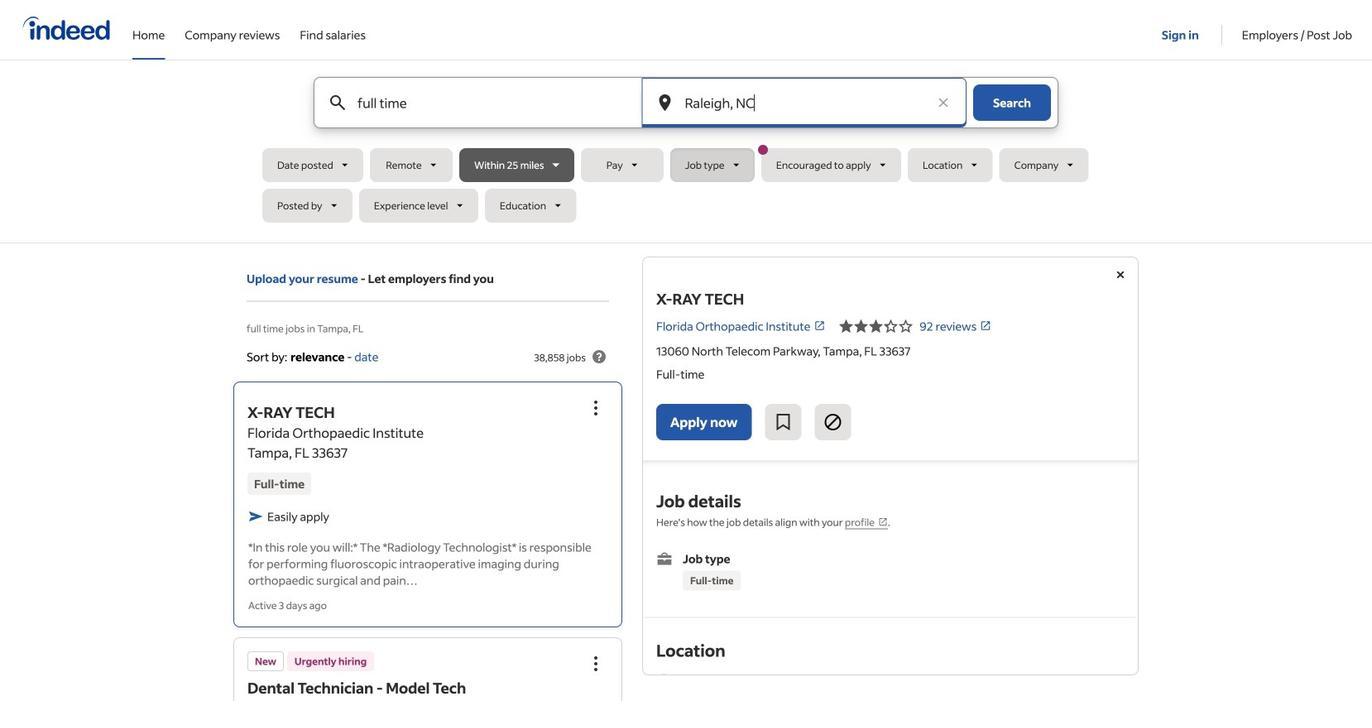 Task type: describe. For each thing, give the bounding box(es) containing it.
not interested image
[[823, 412, 843, 432]]

help icon image
[[590, 347, 609, 367]]

save this job image
[[774, 412, 794, 432]]

job preferences (opens in a new window) image
[[879, 517, 888, 527]]

3.2 out of 5 stars image
[[839, 316, 914, 336]]

search: Job title, keywords, or company text field
[[354, 78, 613, 128]]

3.2 out of 5 stars. link to 92 reviews company ratings (opens in a new tab) image
[[981, 320, 992, 332]]

Edit location text field
[[682, 78, 927, 128]]



Task type: locate. For each thing, give the bounding box(es) containing it.
florida orthopaedic institute (opens in a new tab) image
[[814, 320, 826, 332]]

None search field
[[262, 77, 1110, 229]]

close job details image
[[1111, 265, 1131, 285]]

job actions for x-ray tech is collapsed image
[[586, 398, 606, 418]]

job actions for dental technician - model tech is collapsed image
[[586, 654, 606, 674]]

clear location input image
[[936, 94, 952, 111]]



Task type: vqa. For each thing, say whether or not it's contained in the screenshot.
3.2 out of 5 stars. Link to 92 reviews company ratings (opens in a new tab) image
yes



